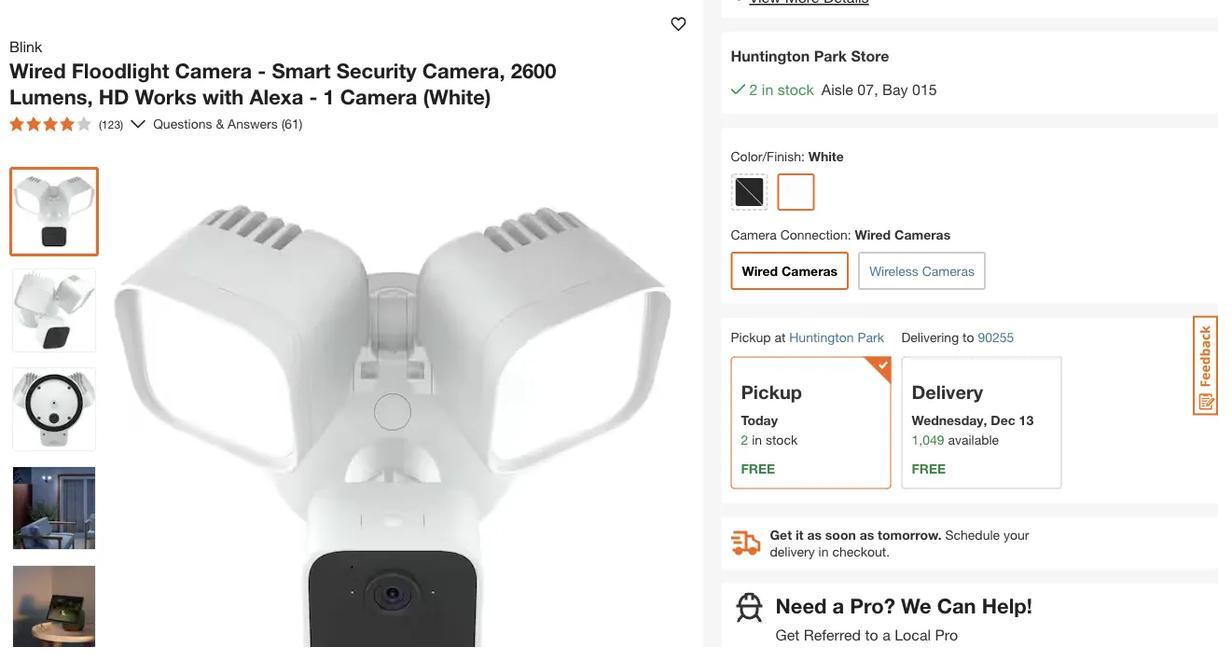 Task type: vqa. For each thing, say whether or not it's contained in the screenshot.
Battery
no



Task type: locate. For each thing, give the bounding box(es) containing it.
1 vertical spatial :
[[848, 227, 852, 242]]

0 vertical spatial a
[[833, 593, 845, 618]]

schedule
[[946, 527, 1000, 542]]

1 vertical spatial to
[[865, 626, 879, 644]]

in inside pickup today 2 in stock
[[752, 432, 762, 448]]

blink
[[9, 38, 42, 56]]

store
[[851, 47, 889, 65]]

smart
[[272, 58, 331, 83]]

free down the today
[[741, 461, 775, 477]]

feedback link image
[[1193, 315, 1219, 416]]

huntington right at in the right bottom of the page
[[790, 329, 854, 345]]

cameras right wireless
[[922, 263, 975, 279]]

a
[[833, 593, 845, 618], [883, 626, 891, 644]]

free
[[741, 461, 775, 477], [912, 461, 946, 477]]

stock inside pickup today 2 in stock
[[766, 432, 798, 448]]

local
[[895, 626, 931, 644]]

to
[[963, 329, 975, 345], [865, 626, 879, 644]]

cameras up wireless cameras
[[895, 227, 951, 242]]

pickup for pickup at huntington park
[[731, 329, 771, 345]]

0 vertical spatial :
[[801, 148, 805, 164]]

pickup up the today
[[741, 381, 802, 403]]

(white)
[[423, 84, 491, 109]]

2 vertical spatial camera
[[731, 227, 777, 242]]

stock down the today
[[766, 432, 798, 448]]

camera down security
[[340, 84, 418, 109]]

aisle
[[822, 81, 854, 98]]

it
[[796, 527, 804, 542]]

1 horizontal spatial wired
[[742, 263, 778, 279]]

in for schedule
[[819, 544, 829, 559]]

13
[[1019, 413, 1034, 428]]

2 as from the left
[[860, 527, 874, 542]]

get it as soon as tomorrow.
[[770, 527, 942, 542]]

huntington
[[731, 47, 810, 65], [790, 329, 854, 345]]

schedule your delivery in checkout.
[[770, 527, 1030, 559]]

1 vertical spatial get
[[776, 626, 800, 644]]

0 vertical spatial get
[[770, 527, 792, 542]]

as right it
[[807, 527, 822, 542]]

0 vertical spatial pickup
[[731, 329, 771, 345]]

2
[[750, 81, 758, 98], [741, 432, 749, 448]]

aisle 07, bay 015
[[822, 81, 937, 98]]

wired up wireless
[[855, 227, 891, 242]]

camera
[[175, 58, 252, 83], [340, 84, 418, 109], [731, 227, 777, 242]]

park
[[814, 47, 847, 65], [858, 329, 884, 345]]

2 vertical spatial wired
[[742, 263, 778, 279]]

can
[[937, 593, 977, 618]]

security
[[336, 58, 417, 83]]

a left local
[[883, 626, 891, 644]]

0 horizontal spatial free
[[741, 461, 775, 477]]

we
[[901, 593, 932, 618]]

get
[[770, 527, 792, 542], [776, 626, 800, 644]]

1 vertical spatial stock
[[766, 432, 798, 448]]

camera down the black icon
[[731, 227, 777, 242]]

- up alexa
[[258, 58, 266, 83]]

wired down blink link
[[9, 58, 66, 83]]

1 free from the left
[[741, 461, 775, 477]]

2 vertical spatial in
[[819, 544, 829, 559]]

color/finish : white
[[731, 148, 844, 164]]

in for pickup
[[752, 432, 762, 448]]

in down the huntington park store
[[762, 81, 774, 98]]

wired up at in the right bottom of the page
[[742, 263, 778, 279]]

at
[[775, 329, 786, 345]]

hd
[[99, 84, 129, 109]]

camera up with
[[175, 58, 252, 83]]

free for pickup
[[741, 461, 775, 477]]

pickup left at in the right bottom of the page
[[731, 329, 771, 345]]

0 vertical spatial 2
[[750, 81, 758, 98]]

1 as from the left
[[807, 527, 822, 542]]

stock down the huntington park store
[[778, 81, 814, 98]]

1 vertical spatial 2
[[741, 432, 749, 448]]

to left '90255'
[[963, 329, 975, 345]]

soon
[[826, 527, 856, 542]]

huntington up the 2 in stock
[[731, 47, 810, 65]]

1 vertical spatial huntington
[[790, 329, 854, 345]]

as
[[807, 527, 822, 542], [860, 527, 874, 542]]

0 vertical spatial wired
[[9, 58, 66, 83]]

0 horizontal spatial 2
[[741, 432, 749, 448]]

works
[[135, 84, 197, 109]]

camera connection : wired cameras
[[731, 227, 951, 242]]

get down need
[[776, 626, 800, 644]]

tomorrow.
[[878, 527, 942, 542]]

to down pro?
[[865, 626, 879, 644]]

2 in stock
[[750, 81, 814, 98]]

free for delivery
[[912, 461, 946, 477]]

1 horizontal spatial free
[[912, 461, 946, 477]]

your
[[1004, 527, 1030, 542]]

pickup
[[731, 329, 771, 345], [741, 381, 802, 403]]

white blink smart floodlights b0b5vlcl1n 64.0 image
[[13, 171, 95, 253]]

1,049
[[912, 432, 945, 448]]

4 stars image
[[9, 117, 91, 132]]

delivery wednesday, dec 13 1,049 available
[[912, 381, 1034, 448]]

1 vertical spatial in
[[752, 432, 762, 448]]

0 vertical spatial park
[[814, 47, 847, 65]]

pickup for pickup today 2 in stock
[[741, 381, 802, 403]]

0 horizontal spatial as
[[807, 527, 822, 542]]

1 horizontal spatial :
[[848, 227, 852, 242]]

cameras down connection on the top right
[[782, 263, 838, 279]]

1 horizontal spatial park
[[858, 329, 884, 345]]

in inside schedule your delivery in checkout.
[[819, 544, 829, 559]]

0 vertical spatial to
[[963, 329, 975, 345]]

white
[[809, 148, 844, 164]]

0 vertical spatial camera
[[175, 58, 252, 83]]

:
[[801, 148, 805, 164], [848, 227, 852, 242]]

in down soon
[[819, 544, 829, 559]]

2 down the today
[[741, 432, 749, 448]]

as up checkout.
[[860, 527, 874, 542]]

checkout.
[[833, 544, 890, 559]]

1 vertical spatial -
[[309, 84, 318, 109]]

questions
[[153, 116, 212, 132]]

1 horizontal spatial a
[[883, 626, 891, 644]]

1 horizontal spatial as
[[860, 527, 874, 542]]

delivering
[[902, 329, 959, 345]]

2 down the huntington park store
[[750, 81, 758, 98]]

bay
[[883, 81, 908, 98]]

cameras for wireless cameras
[[922, 263, 975, 279]]

park up aisle
[[814, 47, 847, 65]]

1 horizontal spatial to
[[963, 329, 975, 345]]

a up referred
[[833, 593, 845, 618]]

0 horizontal spatial to
[[865, 626, 879, 644]]

stock
[[778, 81, 814, 98], [766, 432, 798, 448]]

cameras
[[895, 227, 951, 242], [782, 263, 838, 279], [922, 263, 975, 279]]

alexa
[[250, 84, 303, 109]]

-
[[258, 58, 266, 83], [309, 84, 318, 109]]

need
[[776, 593, 827, 618]]

2 free from the left
[[912, 461, 946, 477]]

0 horizontal spatial a
[[833, 593, 845, 618]]

1 vertical spatial wired
[[855, 227, 891, 242]]

- left 1
[[309, 84, 318, 109]]

in
[[762, 81, 774, 98], [752, 432, 762, 448], [819, 544, 829, 559]]

2 inside pickup today 2 in stock
[[741, 432, 749, 448]]

in down the today
[[752, 432, 762, 448]]

0 horizontal spatial :
[[801, 148, 805, 164]]

answers
[[228, 116, 278, 132]]

park left delivering
[[858, 329, 884, 345]]

get left it
[[770, 527, 792, 542]]

0 horizontal spatial park
[[814, 47, 847, 65]]

1 vertical spatial camera
[[340, 84, 418, 109]]

free down 1,049 on the bottom right
[[912, 461, 946, 477]]

0 vertical spatial -
[[258, 58, 266, 83]]

1 vertical spatial pickup
[[741, 381, 802, 403]]

(61)
[[281, 116, 303, 132]]

wired
[[9, 58, 66, 83], [855, 227, 891, 242], [742, 263, 778, 279]]

90255
[[978, 330, 1015, 345]]

0 horizontal spatial wired
[[9, 58, 66, 83]]



Task type: describe. For each thing, give the bounding box(es) containing it.
2 horizontal spatial wired
[[855, 227, 891, 242]]

with
[[202, 84, 244, 109]]

connection
[[781, 227, 848, 242]]

white image
[[782, 178, 810, 206]]

delivery
[[912, 381, 984, 403]]

help!
[[982, 593, 1033, 618]]

white blink smart floodlights b0b5vlcl1n 44.4 image
[[13, 566, 95, 648]]

015
[[913, 81, 937, 98]]

wireless cameras
[[870, 263, 975, 279]]

1 vertical spatial park
[[858, 329, 884, 345]]

wired cameras button
[[731, 252, 849, 290]]

2600
[[511, 58, 557, 83]]

0 vertical spatial in
[[762, 81, 774, 98]]

dec
[[991, 413, 1016, 428]]

camera,
[[422, 58, 505, 83]]

questions & answers (61)
[[153, 116, 303, 132]]

&
[[216, 116, 224, 132]]

0 vertical spatial stock
[[778, 81, 814, 98]]

huntington park store
[[731, 47, 889, 65]]

to inside delivering to 90255
[[963, 329, 975, 345]]

pickup at huntington park
[[731, 329, 884, 345]]

black image
[[736, 178, 764, 206]]

need a pro? we can help! get referred to a local pro
[[776, 593, 1033, 644]]

1 horizontal spatial 2
[[750, 81, 758, 98]]

huntington park button
[[790, 329, 884, 345]]

cameras for wired cameras
[[782, 263, 838, 279]]

today
[[741, 413, 778, 428]]

color/finish
[[731, 148, 801, 164]]

1 vertical spatial a
[[883, 626, 891, 644]]

wednesday,
[[912, 413, 987, 428]]

referred
[[804, 626, 861, 644]]

delivery
[[770, 544, 815, 559]]

to inside "need a pro? we can help! get referred to a local pro"
[[865, 626, 879, 644]]

wireless
[[870, 263, 919, 279]]

(123) link
[[2, 109, 146, 139]]

pro?
[[850, 593, 896, 618]]

(123)
[[99, 118, 123, 131]]

white blink smart floodlights b0b5vlcl1n 4f.2 image
[[13, 369, 95, 451]]

1 horizontal spatial camera
[[340, 84, 418, 109]]

get inside "need a pro? we can help! get referred to a local pro"
[[776, 626, 800, 644]]

pro
[[935, 626, 958, 644]]

wireless cameras button
[[858, 252, 986, 290]]

blink wired floodlight camera - smart security camera, 2600 lumens, hd works with alexa - 1 camera (white)
[[9, 38, 557, 109]]

white blink smart floodlights b0b5vlcl1n c3.1 image
[[13, 270, 95, 352]]

1 horizontal spatial -
[[309, 84, 318, 109]]

wired inside button
[[742, 263, 778, 279]]

white blink smart floodlights b0b5vlcl1n 1f.3 image
[[13, 467, 95, 550]]

blink link
[[9, 35, 50, 58]]

wired inside blink wired floodlight camera - smart security camera, 2600 lumens, hd works with alexa - 1 camera (white)
[[9, 58, 66, 83]]

07,
[[858, 81, 879, 98]]

lumens,
[[9, 84, 93, 109]]

wired cameras
[[742, 263, 838, 279]]

1
[[323, 84, 335, 109]]

0 horizontal spatial camera
[[175, 58, 252, 83]]

pickup today 2 in stock
[[741, 381, 802, 448]]

2 horizontal spatial camera
[[731, 227, 777, 242]]

(123) button
[[2, 109, 131, 139]]

0 vertical spatial huntington
[[731, 47, 810, 65]]

delivering to 90255
[[902, 329, 1015, 345]]

90255 link
[[978, 328, 1015, 347]]

0 horizontal spatial -
[[258, 58, 266, 83]]

floodlight
[[72, 58, 169, 83]]

available
[[948, 432, 999, 448]]



